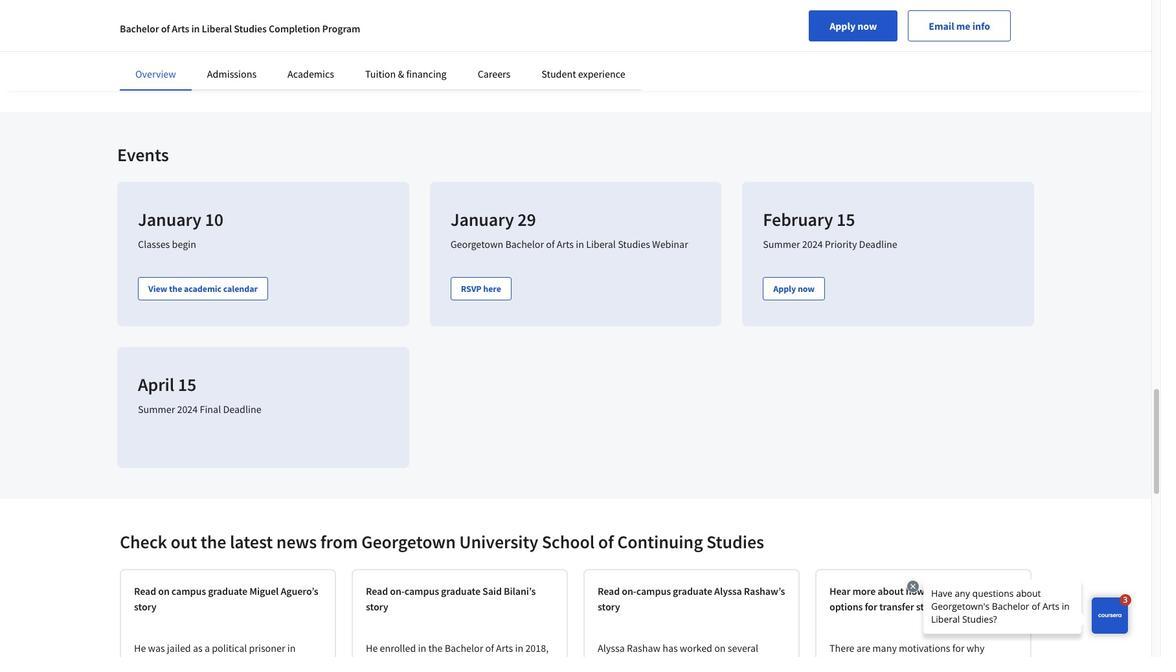 Task type: describe. For each thing, give the bounding box(es) containing it.
in
[[461, 4, 468, 15]]

0 vertical spatial were
[[617, 4, 635, 15]]

news
[[277, 531, 317, 554]]

arts inside he enrolled in the bachelor of arts in 2018,
[[496, 642, 513, 655]]

view the academic calendar
[[148, 283, 258, 295]]

management,
[[553, 30, 606, 41]]

successful
[[356, 26, 400, 39]]

15 for february
[[837, 208, 856, 231]]

january 10 classes begin
[[138, 208, 224, 251]]

webinar
[[652, 238, 688, 251]]

1 vertical spatial apply now button
[[763, 277, 825, 301]]

info
[[973, 19, 991, 32]]

bls inside in 2021, the bls reported 730,760 people were employed in a liberal arts-related field. the occupations leading the field were educational instruction, management, and business and financial operations.
[[506, 4, 521, 15]]

on- for read on-campus graduate alyssa rashaw's story
[[622, 585, 637, 598]]

the inside button
[[169, 283, 182, 295]]

as
[[193, 642, 203, 655]]

career
[[145, 42, 172, 55]]

educational
[[461, 30, 506, 41]]

2024 for april
[[177, 403, 198, 416]]

arts-
[[486, 17, 504, 28]]

business
[[624, 30, 657, 41]]

priority
[[825, 238, 857, 251]]

reported
[[522, 4, 556, 15]]

instruction,
[[507, 30, 551, 41]]

2018,
[[526, 642, 549, 655]]

admissions
[[207, 67, 257, 80]]

0 horizontal spatial now
[[798, 283, 815, 295]]

people
[[588, 4, 615, 15]]

campus for has
[[637, 585, 671, 598]]

he for he was jailed as a political prisoner in
[[134, 642, 146, 655]]

february 15 summer 2024 priority deadline
[[763, 208, 898, 251]]

overview link
[[135, 67, 176, 80]]

1 vertical spatial georgetown
[[361, 531, 456, 554]]

financial
[[461, 43, 493, 54]]

enrolled
[[380, 642, 416, 655]]

story for read on-campus graduate alyssa rashaw's story
[[598, 601, 620, 614]]

admissions link
[[207, 67, 257, 80]]

options
[[830, 601, 863, 614]]

15 for april
[[178, 373, 197, 396]]

motivations
[[899, 642, 951, 655]]

liberal inside january 29 georgetown bachelor of arts in liberal studies webinar
[[586, 238, 616, 251]]

graduate for said
[[441, 585, 481, 598]]

jailed
[[167, 642, 191, 655]]

classes
[[138, 238, 170, 251]]

he was jailed as a political prisoner in
[[134, 642, 320, 658]]

was
[[148, 642, 165, 655]]

read on-campus graduate said bilani's story
[[366, 585, 536, 614]]

academics link
[[288, 67, 334, 80]]

events
[[117, 143, 169, 166]]

studies inside january 29 georgetown bachelor of arts in liberal studies webinar
[[618, 238, 650, 251]]

email me info button
[[908, 10, 1011, 41]]

international
[[145, 26, 201, 39]]

1 horizontal spatial apply now
[[830, 19, 877, 32]]

are
[[857, 642, 871, 655]]

continuing
[[617, 531, 703, 554]]

student experience
[[542, 67, 626, 80]]

many
[[873, 642, 897, 655]]

rsvp
[[461, 283, 482, 295]]

0 vertical spatial studies
[[234, 22, 267, 35]]

experience
[[578, 67, 626, 80]]

academics
[[288, 67, 334, 80]]

bilani's
[[504, 585, 536, 598]]

several
[[728, 642, 759, 655]]

worked
[[680, 642, 713, 655]]

tuition & financing
[[365, 67, 447, 80]]

leading
[[617, 17, 645, 28]]

email me info
[[929, 19, 991, 32]]

why
[[967, 642, 985, 655]]

of inside january 29 georgetown bachelor of arts in liberal studies webinar
[[546, 238, 555, 251]]

about
[[878, 585, 904, 598]]

latest
[[230, 531, 273, 554]]

international
[[326, 42, 382, 55]]

and inside international relations: learn the skills to have a successful career in foreign service, intelligence, and international marketing.
[[307, 42, 324, 55]]

january for january 29
[[451, 208, 514, 231]]

said
[[483, 585, 502, 598]]

in inside in 2021, the bls reported 730,760 people were employed in a liberal arts-related field. the occupations leading the field were educational instruction, management, and business and financial operations.
[[677, 4, 684, 15]]

rsvp here
[[461, 283, 501, 295]]

alyssa inside read on-campus graduate alyssa rashaw's story
[[715, 585, 742, 598]]

email
[[929, 19, 955, 32]]

provides
[[962, 585, 1000, 598]]

calendar
[[223, 283, 258, 295]]

in 2021, the bls reported 730,760 people were employed in a liberal arts-related field. the occupations leading the field were educational instruction, management, and business and financial operations.
[[461, 4, 699, 54]]

university
[[459, 531, 538, 554]]

on inside read on campus graduate miguel aguero's story
[[158, 585, 170, 598]]

read for read on-campus graduate said bilani's story
[[366, 585, 388, 598]]

operations.
[[495, 43, 538, 54]]

0 horizontal spatial arts
[[172, 22, 189, 35]]

check out the latest news from georgetown university school of continuing studies
[[120, 531, 764, 554]]

2 horizontal spatial studies
[[707, 531, 764, 554]]

here
[[483, 283, 501, 295]]

bls inside hear more about how the bls provides options for transfer students
[[944, 585, 960, 598]]

deadline for february
[[859, 238, 898, 251]]

january 29 georgetown bachelor of arts in liberal studies webinar
[[451, 208, 688, 251]]

in inside january 29 georgetown bachelor of arts in liberal studies webinar
[[576, 238, 584, 251]]

0 horizontal spatial apply now
[[774, 283, 815, 295]]

a inside international relations: learn the skills to have a successful career in foreign service, intelligence, and international marketing.
[[349, 26, 354, 39]]

the down employed
[[647, 17, 660, 28]]

employed
[[637, 4, 675, 15]]

february
[[763, 208, 833, 231]]

for inside hear more about how the bls provides options for transfer students
[[865, 601, 878, 614]]

on inside alyssa rashaw has worked on several
[[715, 642, 726, 655]]

academic
[[184, 283, 222, 295]]

rashaw
[[627, 642, 661, 655]]

730,760
[[557, 4, 587, 15]]

campus for in
[[405, 585, 439, 598]]

foreign
[[184, 42, 215, 55]]

there
[[830, 642, 855, 655]]

view the academic calendar button
[[138, 277, 268, 301]]



Task type: vqa. For each thing, say whether or not it's contained in the screenshot.
Some
no



Task type: locate. For each thing, give the bounding box(es) containing it.
2 on- from the left
[[622, 585, 637, 598]]

0 horizontal spatial liberal
[[202, 22, 232, 35]]

0 horizontal spatial graduate
[[208, 585, 247, 598]]

2024 left final
[[177, 403, 198, 416]]

story for read on-campus graduate said bilani's story
[[366, 601, 388, 614]]

1 vertical spatial a
[[349, 26, 354, 39]]

1 horizontal spatial were
[[680, 17, 699, 28]]

he enrolled in the bachelor of arts in 2018,
[[366, 642, 549, 658]]

story
[[134, 601, 156, 614], [366, 601, 388, 614], [598, 601, 620, 614]]

on- inside read on-campus graduate said bilani's story
[[390, 585, 405, 598]]

1 horizontal spatial apply
[[830, 19, 856, 32]]

0 horizontal spatial for
[[865, 601, 878, 614]]

hear more about how the bls provides options for transfer students
[[830, 585, 1000, 614]]

field.
[[532, 17, 551, 28]]

summer for april
[[138, 403, 175, 416]]

1 graduate from the left
[[208, 585, 247, 598]]

were right field
[[680, 17, 699, 28]]

1 horizontal spatial he
[[366, 642, 378, 655]]

1 horizontal spatial liberal
[[586, 238, 616, 251]]

studies
[[234, 22, 267, 35], [618, 238, 650, 251], [707, 531, 764, 554]]

2024 inside the april 15 summer 2024 final deadline
[[177, 403, 198, 416]]

graduate inside read on campus graduate miguel aguero's story
[[208, 585, 247, 598]]

the right "view"
[[169, 283, 182, 295]]

bachelor inside he enrolled in the bachelor of arts in 2018,
[[445, 642, 484, 655]]

campus down continuing
[[637, 585, 671, 598]]

2 vertical spatial bachelor
[[445, 642, 484, 655]]

relations:
[[203, 26, 246, 39]]

0 vertical spatial georgetown
[[451, 238, 504, 251]]

graduate left said
[[441, 585, 481, 598]]

0 vertical spatial 2024
[[803, 238, 823, 251]]

3 graduate from the left
[[673, 585, 713, 598]]

15
[[837, 208, 856, 231], [178, 373, 197, 396]]

view
[[148, 283, 167, 295]]

0 horizontal spatial january
[[138, 208, 202, 231]]

deadline inside the april 15 summer 2024 final deadline
[[223, 403, 261, 416]]

0 horizontal spatial 15
[[178, 373, 197, 396]]

campus inside read on-campus graduate said bilani's story
[[405, 585, 439, 598]]

read inside read on-campus graduate alyssa rashaw's story
[[598, 585, 620, 598]]

rsvp here button
[[451, 277, 512, 301]]

the
[[553, 17, 567, 28]]

read inside read on campus graduate miguel aguero's story
[[134, 585, 156, 598]]

bls up students
[[944, 585, 960, 598]]

for left why
[[953, 642, 965, 655]]

0 vertical spatial now
[[858, 19, 877, 32]]

careers link
[[478, 67, 511, 80]]

1 horizontal spatial 2024
[[803, 238, 823, 251]]

1 vertical spatial bachelor
[[506, 238, 544, 251]]

2 he from the left
[[366, 642, 378, 655]]

0 horizontal spatial he
[[134, 642, 146, 655]]

alyssa left rashaw's
[[715, 585, 742, 598]]

he inside he enrolled in the bachelor of arts in 2018,
[[366, 642, 378, 655]]

bachelor down 29
[[506, 238, 544, 251]]

tuition & financing link
[[365, 67, 447, 80]]

0 vertical spatial apply now
[[830, 19, 877, 32]]

1 horizontal spatial alyssa
[[715, 585, 742, 598]]

summer down april
[[138, 403, 175, 416]]

in
[[677, 4, 684, 15], [191, 22, 200, 35], [174, 42, 182, 55], [576, 238, 584, 251], [287, 642, 296, 655], [418, 642, 426, 655], [515, 642, 524, 655]]

transfer
[[880, 601, 914, 614]]

1 horizontal spatial studies
[[618, 238, 650, 251]]

tuition
[[365, 67, 396, 80]]

international relations: learn the skills to have a successful career in foreign service, intelligence, and international marketing.
[[145, 26, 400, 70]]

the inside international relations: learn the skills to have a successful career in foreign service, intelligence, and international marketing.
[[275, 26, 289, 39]]

15 inside february 15 summer 2024 priority deadline
[[837, 208, 856, 231]]

careers
[[478, 67, 511, 80]]

story inside read on-campus graduate said bilani's story
[[366, 601, 388, 614]]

alyssa left rashaw
[[598, 642, 625, 655]]

to
[[315, 26, 324, 39]]

summer for february
[[763, 238, 800, 251]]

1 horizontal spatial graduate
[[441, 585, 481, 598]]

the right enrolled
[[428, 642, 443, 655]]

campus inside read on-campus graduate alyssa rashaw's story
[[637, 585, 671, 598]]

for
[[865, 601, 878, 614], [953, 642, 965, 655]]

liberal
[[202, 22, 232, 35], [586, 238, 616, 251]]

a right employed
[[686, 4, 690, 15]]

graduate inside read on-campus graduate said bilani's story
[[441, 585, 481, 598]]

0 horizontal spatial bachelor
[[120, 22, 159, 35]]

0 vertical spatial apply now button
[[809, 10, 898, 41]]

campus inside read on campus graduate miguel aguero's story
[[172, 585, 206, 598]]

learn
[[248, 26, 273, 39]]

0 horizontal spatial on
[[158, 585, 170, 598]]

1 horizontal spatial and
[[607, 30, 622, 41]]

graduate left miguel
[[208, 585, 247, 598]]

3 campus from the left
[[637, 585, 671, 598]]

2 vertical spatial studies
[[707, 531, 764, 554]]

studies up service,
[[234, 22, 267, 35]]

graduate for alyssa
[[673, 585, 713, 598]]

campus down out
[[172, 585, 206, 598]]

apply now button
[[809, 10, 898, 41], [763, 277, 825, 301]]

on-
[[390, 585, 405, 598], [622, 585, 637, 598]]

10
[[205, 208, 224, 231]]

read
[[134, 585, 156, 598], [366, 585, 388, 598], [598, 585, 620, 598]]

georgetown
[[451, 238, 504, 251], [361, 531, 456, 554]]

deadline right priority
[[859, 238, 898, 251]]

0 horizontal spatial apply
[[774, 283, 796, 295]]

bls
[[506, 4, 521, 15], [944, 585, 960, 598]]

1 horizontal spatial a
[[349, 26, 354, 39]]

bachelor up career
[[120, 22, 159, 35]]

students
[[916, 601, 955, 614]]

out
[[171, 531, 197, 554]]

0 horizontal spatial on-
[[390, 585, 405, 598]]

he
[[134, 642, 146, 655], [366, 642, 378, 655]]

2 vertical spatial arts
[[496, 642, 513, 655]]

read inside read on-campus graduate said bilani's story
[[366, 585, 388, 598]]

1 vertical spatial deadline
[[223, 403, 261, 416]]

have
[[326, 26, 347, 39]]

a inside "he was jailed as a political prisoner in"
[[205, 642, 210, 655]]

and down the to
[[307, 42, 324, 55]]

0 horizontal spatial alyssa
[[598, 642, 625, 655]]

2 horizontal spatial graduate
[[673, 585, 713, 598]]

summer down february
[[763, 238, 800, 251]]

2 horizontal spatial a
[[686, 4, 690, 15]]

and down the leading
[[607, 30, 622, 41]]

now
[[858, 19, 877, 32], [798, 283, 815, 295]]

0 horizontal spatial were
[[617, 4, 635, 15]]

1 horizontal spatial now
[[858, 19, 877, 32]]

january inside january 10 classes begin
[[138, 208, 202, 231]]

skills
[[291, 26, 313, 39]]

and down field
[[659, 30, 673, 41]]

bls up related
[[506, 4, 521, 15]]

deadline inside february 15 summer 2024 priority deadline
[[859, 238, 898, 251]]

there are many motivations for why
[[830, 642, 1002, 658]]

deadline for april
[[223, 403, 261, 416]]

he for he enrolled in the bachelor of arts in 2018,
[[366, 642, 378, 655]]

liberal
[[461, 17, 485, 28]]

the up the intelligence,
[[275, 26, 289, 39]]

1 he from the left
[[134, 642, 146, 655]]

1 vertical spatial liberal
[[586, 238, 616, 251]]

read for read on campus graduate miguel aguero's story
[[134, 585, 156, 598]]

service,
[[217, 42, 250, 55]]

me
[[957, 19, 971, 32]]

he left enrolled
[[366, 642, 378, 655]]

miguel
[[250, 585, 279, 598]]

1 vertical spatial 2024
[[177, 403, 198, 416]]

graduate for miguel
[[208, 585, 247, 598]]

1 horizontal spatial on
[[715, 642, 726, 655]]

1 vertical spatial for
[[953, 642, 965, 655]]

15 inside the april 15 summer 2024 final deadline
[[178, 373, 197, 396]]

2 horizontal spatial read
[[598, 585, 620, 598]]

0 horizontal spatial story
[[134, 601, 156, 614]]

on
[[158, 585, 170, 598], [715, 642, 726, 655]]

check
[[120, 531, 167, 554]]

summer inside the april 15 summer 2024 final deadline
[[138, 403, 175, 416]]

1 horizontal spatial bachelor
[[445, 642, 484, 655]]

1 horizontal spatial january
[[451, 208, 514, 231]]

2024 for february
[[803, 238, 823, 251]]

1 on- from the left
[[390, 585, 405, 598]]

january for january 10
[[138, 208, 202, 231]]

summer inside february 15 summer 2024 priority deadline
[[763, 238, 800, 251]]

1 story from the left
[[134, 601, 156, 614]]

0 horizontal spatial bls
[[506, 4, 521, 15]]

2 horizontal spatial campus
[[637, 585, 671, 598]]

story inside read on-campus graduate alyssa rashaw's story
[[598, 601, 620, 614]]

1 january from the left
[[138, 208, 202, 231]]

2 horizontal spatial arts
[[557, 238, 574, 251]]

story inside read on campus graduate miguel aguero's story
[[134, 601, 156, 614]]

january up begin
[[138, 208, 202, 231]]

0 vertical spatial arts
[[172, 22, 189, 35]]

campus for jailed
[[172, 585, 206, 598]]

0 vertical spatial summer
[[763, 238, 800, 251]]

for inside there are many motivations for why
[[953, 642, 965, 655]]

1 vertical spatial on
[[715, 642, 726, 655]]

1 vertical spatial bls
[[944, 585, 960, 598]]

2 horizontal spatial bachelor
[[506, 238, 544, 251]]

bachelor of arts in liberal studies completion program
[[120, 22, 360, 35]]

story for read on campus graduate miguel aguero's story
[[134, 601, 156, 614]]

political
[[212, 642, 247, 655]]

1 horizontal spatial arts
[[496, 642, 513, 655]]

&
[[398, 67, 404, 80]]

bachelor down read on-campus graduate said bilani's story
[[445, 642, 484, 655]]

1 campus from the left
[[172, 585, 206, 598]]

prisoner
[[249, 642, 285, 655]]

1 vertical spatial apply
[[774, 283, 796, 295]]

15 right april
[[178, 373, 197, 396]]

marketing.
[[145, 58, 192, 70]]

in inside "he was jailed as a political prisoner in"
[[287, 642, 296, 655]]

the
[[492, 4, 504, 15], [647, 17, 660, 28], [275, 26, 289, 39], [169, 283, 182, 295], [201, 531, 226, 554], [927, 585, 942, 598], [428, 642, 443, 655]]

0 horizontal spatial a
[[205, 642, 210, 655]]

more
[[853, 585, 876, 598]]

2024
[[803, 238, 823, 251], [177, 403, 198, 416]]

15 up priority
[[837, 208, 856, 231]]

graduate up worked
[[673, 585, 713, 598]]

2 campus from the left
[[405, 585, 439, 598]]

1 horizontal spatial 15
[[837, 208, 856, 231]]

arts inside january 29 georgetown bachelor of arts in liberal studies webinar
[[557, 238, 574, 251]]

january left 29
[[451, 208, 514, 231]]

1 vertical spatial 15
[[178, 373, 197, 396]]

studies left webinar
[[618, 238, 650, 251]]

the inside hear more about how the bls provides options for transfer students
[[927, 585, 942, 598]]

0 horizontal spatial 2024
[[177, 403, 198, 416]]

read on-campus graduate alyssa rashaw's story
[[598, 585, 785, 614]]

0 vertical spatial 15
[[837, 208, 856, 231]]

0 horizontal spatial summer
[[138, 403, 175, 416]]

for down more
[[865, 601, 878, 614]]

on- for read on-campus graduate said bilani's story
[[390, 585, 405, 598]]

0 vertical spatial bachelor
[[120, 22, 159, 35]]

0 vertical spatial a
[[686, 4, 690, 15]]

0 vertical spatial alyssa
[[715, 585, 742, 598]]

the inside he enrolled in the bachelor of arts in 2018,
[[428, 642, 443, 655]]

1 horizontal spatial story
[[366, 601, 388, 614]]

1 vertical spatial arts
[[557, 238, 574, 251]]

of inside he enrolled in the bachelor of arts in 2018,
[[486, 642, 494, 655]]

program
[[322, 22, 360, 35]]

2 read from the left
[[366, 585, 388, 598]]

1 horizontal spatial on-
[[622, 585, 637, 598]]

a right the "as" on the bottom
[[205, 642, 210, 655]]

begin
[[172, 238, 196, 251]]

on- inside read on-campus graduate alyssa rashaw's story
[[622, 585, 637, 598]]

1 horizontal spatial for
[[953, 642, 965, 655]]

on left several
[[715, 642, 726, 655]]

he inside "he was jailed as a political prisoner in"
[[134, 642, 146, 655]]

a inside in 2021, the bls reported 730,760 people were employed in a liberal arts-related field. the occupations leading the field were educational instruction, management, and business and financial operations.
[[686, 4, 690, 15]]

completion
[[269, 22, 320, 35]]

he left the was
[[134, 642, 146, 655]]

0 vertical spatial bls
[[506, 4, 521, 15]]

in inside international relations: learn the skills to have a successful career in foreign service, intelligence, and international marketing.
[[174, 42, 182, 55]]

a
[[686, 4, 690, 15], [349, 26, 354, 39], [205, 642, 210, 655]]

1 read from the left
[[134, 585, 156, 598]]

the up arts-
[[492, 4, 504, 15]]

rashaw's
[[744, 585, 785, 598]]

arts
[[172, 22, 189, 35], [557, 238, 574, 251], [496, 642, 513, 655]]

read on campus graduate miguel aguero's story
[[134, 585, 318, 614]]

a right have
[[349, 26, 354, 39]]

on- up enrolled
[[390, 585, 405, 598]]

2 graduate from the left
[[441, 585, 481, 598]]

0 vertical spatial for
[[865, 601, 878, 614]]

0 horizontal spatial campus
[[172, 585, 206, 598]]

january inside january 29 georgetown bachelor of arts in liberal studies webinar
[[451, 208, 514, 231]]

the up students
[[927, 585, 942, 598]]

campus down the check out the latest news from georgetown university school of continuing studies
[[405, 585, 439, 598]]

1 vertical spatial summer
[[138, 403, 175, 416]]

1 horizontal spatial read
[[366, 585, 388, 598]]

studies up rashaw's
[[707, 531, 764, 554]]

hear
[[830, 585, 851, 598]]

overview
[[135, 67, 176, 80]]

final
[[200, 403, 221, 416]]

financing
[[406, 67, 447, 80]]

2 vertical spatial a
[[205, 642, 210, 655]]

0 horizontal spatial deadline
[[223, 403, 261, 416]]

deadline right final
[[223, 403, 261, 416]]

1 horizontal spatial deadline
[[859, 238, 898, 251]]

on down check
[[158, 585, 170, 598]]

how
[[906, 585, 925, 598]]

2024 left priority
[[803, 238, 823, 251]]

2 story from the left
[[366, 601, 388, 614]]

2 horizontal spatial and
[[659, 30, 673, 41]]

1 vertical spatial alyssa
[[598, 642, 625, 655]]

2 january from the left
[[451, 208, 514, 231]]

0 horizontal spatial studies
[[234, 22, 267, 35]]

1 horizontal spatial campus
[[405, 585, 439, 598]]

0 vertical spatial liberal
[[202, 22, 232, 35]]

1 horizontal spatial bls
[[944, 585, 960, 598]]

georgetown inside january 29 georgetown bachelor of arts in liberal studies webinar
[[451, 238, 504, 251]]

graduate inside read on-campus graduate alyssa rashaw's story
[[673, 585, 713, 598]]

2021,
[[470, 4, 490, 15]]

3 story from the left
[[598, 601, 620, 614]]

field
[[661, 17, 678, 28]]

april 15 summer 2024 final deadline
[[138, 373, 261, 416]]

read for read on-campus graduate alyssa rashaw's story
[[598, 585, 620, 598]]

related
[[504, 17, 530, 28]]

occupations
[[569, 17, 615, 28]]

1 vertical spatial were
[[680, 17, 699, 28]]

alyssa inside alyssa rashaw has worked on several
[[598, 642, 625, 655]]

the right out
[[201, 531, 226, 554]]

0 vertical spatial deadline
[[859, 238, 898, 251]]

were up the leading
[[617, 4, 635, 15]]

0 horizontal spatial read
[[134, 585, 156, 598]]

on- down continuing
[[622, 585, 637, 598]]

2 horizontal spatial story
[[598, 601, 620, 614]]

1 vertical spatial studies
[[618, 238, 650, 251]]

0 vertical spatial apply
[[830, 19, 856, 32]]

2024 inside february 15 summer 2024 priority deadline
[[803, 238, 823, 251]]

bachelor inside january 29 georgetown bachelor of arts in liberal studies webinar
[[506, 238, 544, 251]]

0 horizontal spatial and
[[307, 42, 324, 55]]

1 horizontal spatial summer
[[763, 238, 800, 251]]

3 read from the left
[[598, 585, 620, 598]]

1 vertical spatial now
[[798, 283, 815, 295]]

0 vertical spatial on
[[158, 585, 170, 598]]

were
[[617, 4, 635, 15], [680, 17, 699, 28]]



